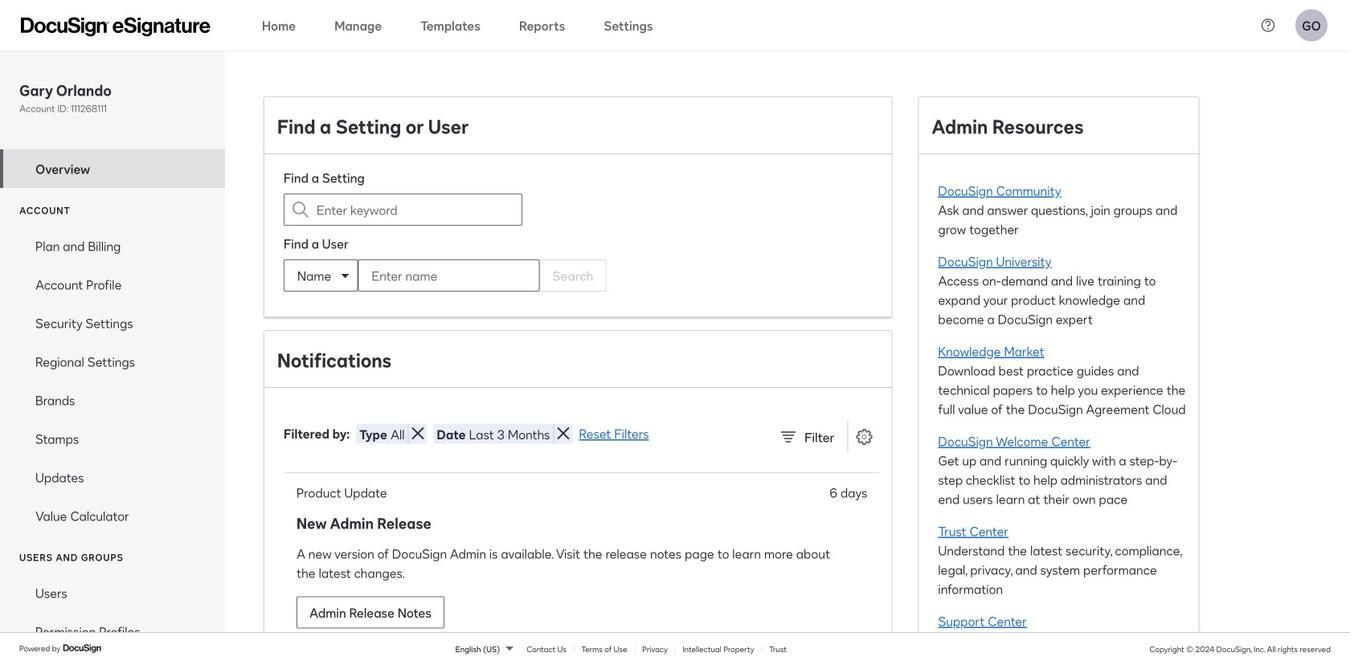 Task type: vqa. For each thing, say whether or not it's contained in the screenshot.
Enter keyword text box
yes



Task type: locate. For each thing, give the bounding box(es) containing it.
docusign admin image
[[21, 17, 211, 37]]

docusign image
[[63, 642, 103, 655]]

Enter keyword text field
[[317, 195, 489, 225]]

users and groups element
[[0, 574, 225, 665]]

Enter name text field
[[359, 260, 507, 291]]



Task type: describe. For each thing, give the bounding box(es) containing it.
account element
[[0, 227, 225, 535]]



